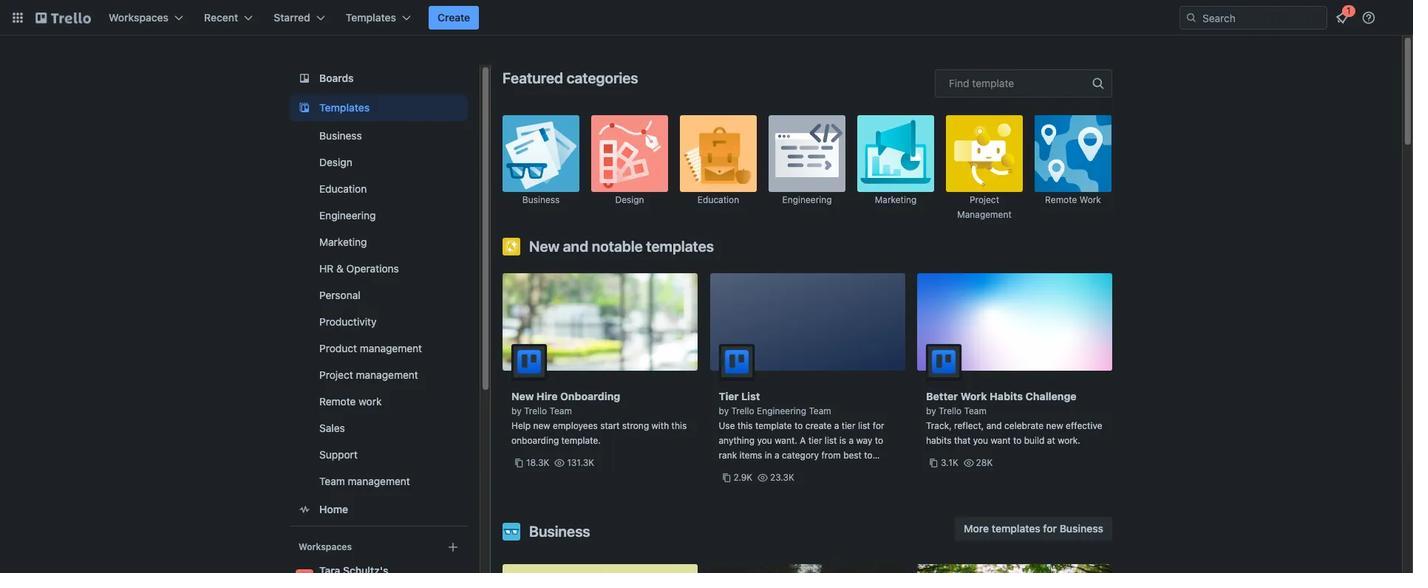 Task type: locate. For each thing, give the bounding box(es) containing it.
remote up 'sales'
[[319, 395, 356, 408]]

challenge
[[1026, 390, 1077, 403]]

trello team image up hire
[[511, 344, 547, 380]]

3.1k
[[941, 457, 958, 469]]

1 vertical spatial project management link
[[290, 364, 468, 387]]

management down the productivity 'link'
[[360, 342, 422, 355]]

0 horizontal spatial education
[[319, 183, 367, 195]]

0 vertical spatial new
[[529, 238, 560, 255]]

create
[[805, 421, 832, 432]]

workspaces
[[109, 11, 169, 24], [299, 542, 352, 553]]

by up use
[[719, 406, 729, 417]]

want
[[991, 435, 1011, 446]]

0 horizontal spatial for
[[873, 421, 884, 432]]

1 vertical spatial new
[[511, 390, 534, 403]]

hr
[[319, 262, 334, 275]]

you right that
[[973, 435, 988, 446]]

education
[[319, 183, 367, 195], [698, 194, 739, 205]]

1 vertical spatial project
[[319, 369, 353, 381]]

engineering up &
[[319, 209, 376, 222]]

0 horizontal spatial by
[[511, 406, 522, 417]]

project down project management icon
[[970, 194, 999, 205]]

team down work on the right
[[964, 406, 987, 417]]

onboarding
[[560, 390, 620, 403]]

education link for the engineering link corresponding to marketing link to the bottom
[[290, 177, 468, 201]]

work
[[1080, 194, 1101, 205], [359, 395, 382, 408]]

engineering
[[782, 194, 832, 205], [319, 209, 376, 222], [757, 406, 806, 417]]

1 horizontal spatial education link
[[680, 115, 757, 222]]

1 horizontal spatial for
[[1043, 523, 1057, 535]]

engineering icon image
[[769, 115, 846, 192]]

tier list by trello engineering team use this template to create a tier list for anything you want. a tier list is a way to rank items in a category from best to worst. this could be: best nba players, goat'd pasta dishes, and tastiest fast food joints.
[[719, 390, 884, 506]]

template inside the tier list by trello engineering team use this template to create a tier list for anything you want. a tier list is a way to rank items in a category from best to worst. this could be: best nba players, goat'd pasta dishes, and tastiest fast food joints.
[[755, 421, 792, 432]]

best down is
[[843, 450, 862, 461]]

a right is
[[849, 435, 854, 446]]

0 vertical spatial remote work link
[[1035, 115, 1112, 222]]

habits
[[926, 435, 952, 446]]

search image
[[1185, 12, 1197, 24]]

2 you from the left
[[973, 435, 988, 446]]

1 trello from the left
[[524, 406, 547, 417]]

2 vertical spatial engineering
[[757, 406, 806, 417]]

1 horizontal spatial marketing link
[[857, 115, 934, 222]]

0 horizontal spatial project management link
[[290, 364, 468, 387]]

engineering down "engineering icon"
[[782, 194, 832, 205]]

1 vertical spatial template
[[755, 421, 792, 432]]

2 horizontal spatial and
[[986, 421, 1002, 432]]

1 vertical spatial list
[[825, 435, 837, 446]]

track,
[[926, 421, 952, 432]]

marketing up &
[[319, 236, 367, 248]]

list left is
[[825, 435, 837, 446]]

education icon image
[[680, 115, 757, 192]]

templates down boards
[[319, 101, 370, 114]]

to
[[794, 421, 803, 432], [875, 435, 883, 446], [1013, 435, 1022, 446], [864, 450, 873, 461]]

1 horizontal spatial design link
[[591, 115, 668, 222]]

team down hire
[[550, 406, 572, 417]]

new up 'onboarding'
[[533, 421, 550, 432]]

best right be:
[[808, 465, 827, 476]]

0 vertical spatial project management
[[957, 194, 1012, 220]]

template right find
[[972, 77, 1014, 89]]

0 horizontal spatial design link
[[290, 151, 468, 174]]

to up players,
[[864, 450, 873, 461]]

1 horizontal spatial a
[[834, 421, 839, 432]]

trello team image up the better
[[926, 344, 962, 380]]

joints.
[[740, 494, 765, 506]]

open information menu image
[[1361, 10, 1376, 25]]

trello engineering team image
[[719, 344, 754, 380]]

0 vertical spatial best
[[843, 450, 862, 461]]

productivity
[[319, 316, 377, 328]]

and up want at right bottom
[[986, 421, 1002, 432]]

1 horizontal spatial new
[[1046, 421, 1063, 432]]

trello
[[524, 406, 547, 417], [731, 406, 754, 417], [939, 406, 962, 417]]

template up "want."
[[755, 421, 792, 432]]

home image
[[296, 501, 313, 519]]

new
[[533, 421, 550, 432], [1046, 421, 1063, 432]]

trello team image for new
[[511, 344, 547, 380]]

1 horizontal spatial trello
[[731, 406, 754, 417]]

3 by from the left
[[926, 406, 936, 417]]

tara schultz (taraschultz7) image
[[1387, 9, 1404, 27]]

and inside better work habits challenge by trello team track, reflect, and celebrate new effective habits that you want to build at work.
[[986, 421, 1002, 432]]

templates inside dropdown button
[[346, 11, 396, 24]]

2 vertical spatial a
[[775, 450, 780, 461]]

1 horizontal spatial and
[[811, 480, 826, 491]]

project
[[970, 194, 999, 205], [319, 369, 353, 381]]

templates up boards link
[[346, 11, 396, 24]]

to down celebrate
[[1013, 435, 1022, 446]]

for right more
[[1043, 523, 1057, 535]]

3 trello from the left
[[939, 406, 962, 417]]

Find template field
[[935, 69, 1112, 98]]

1 vertical spatial business icon image
[[503, 523, 520, 541]]

productivity link
[[290, 310, 468, 334]]

0 horizontal spatial remote work link
[[290, 390, 468, 414]]

for
[[873, 421, 884, 432], [1043, 523, 1057, 535]]

1 horizontal spatial remote work link
[[1035, 115, 1112, 222]]

remote down the remote work icon
[[1045, 194, 1077, 205]]

1 vertical spatial templates
[[992, 523, 1040, 535]]

trello down list
[[731, 406, 754, 417]]

1 horizontal spatial education
[[698, 194, 739, 205]]

design down templates link
[[319, 156, 352, 169]]

a
[[800, 435, 806, 446]]

1 you from the left
[[757, 435, 772, 446]]

a right 'create'
[[834, 421, 839, 432]]

work down the remote work icon
[[1080, 194, 1101, 205]]

1 business icon image from the top
[[503, 115, 579, 192]]

by inside better work habits challenge by trello team track, reflect, and celebrate new effective habits that you want to build at work.
[[926, 406, 936, 417]]

create a workspace image
[[444, 539, 462, 557]]

1 horizontal spatial trello team image
[[926, 344, 962, 380]]

templates
[[346, 11, 396, 24], [319, 101, 370, 114]]

2 horizontal spatial by
[[926, 406, 936, 417]]

design
[[319, 156, 352, 169], [615, 194, 644, 205]]

project down product
[[319, 369, 353, 381]]

work up sales link
[[359, 395, 382, 408]]

you up in
[[757, 435, 772, 446]]

and inside the tier list by trello engineering team use this template to create a tier list for anything you want. a tier list is a way to rank items in a category from best to worst. this could be: best nba players, goat'd pasta dishes, and tastiest fast food joints.
[[811, 480, 826, 491]]

boards
[[319, 72, 354, 84]]

0 horizontal spatial and
[[563, 238, 588, 255]]

0 horizontal spatial this
[[672, 421, 687, 432]]

marketing down marketing icon
[[875, 194, 917, 205]]

0 horizontal spatial new
[[533, 421, 550, 432]]

0 horizontal spatial marketing
[[319, 236, 367, 248]]

0 horizontal spatial design
[[319, 156, 352, 169]]

trello down the better
[[939, 406, 962, 417]]

by up 'help'
[[511, 406, 522, 417]]

remote work up 'sales'
[[319, 395, 382, 408]]

trello team image for better
[[926, 344, 962, 380]]

new inside new hire onboarding by trello team help new employees start strong with this onboarding template.
[[511, 390, 534, 403]]

team
[[550, 406, 572, 417], [809, 406, 831, 417], [964, 406, 987, 417], [319, 475, 345, 488]]

support
[[319, 449, 358, 461]]

business icon image
[[503, 115, 579, 192], [503, 523, 520, 541]]

work.
[[1058, 435, 1080, 446]]

you
[[757, 435, 772, 446], [973, 435, 988, 446]]

this right with on the bottom
[[672, 421, 687, 432]]

1 by from the left
[[511, 406, 522, 417]]

tier up is
[[842, 421, 856, 432]]

0 horizontal spatial template
[[755, 421, 792, 432]]

1 vertical spatial design
[[615, 194, 644, 205]]

0 horizontal spatial workspaces
[[109, 11, 169, 24]]

2 trello from the left
[[731, 406, 754, 417]]

business link for top marketing link
[[503, 115, 579, 222]]

1 horizontal spatial templates
[[992, 523, 1040, 535]]

1 vertical spatial workspaces
[[299, 542, 352, 553]]

templates right notable
[[646, 238, 714, 255]]

this inside the tier list by trello engineering team use this template to create a tier list for anything you want. a tier list is a way to rank items in a category from best to worst. this could be: best nba players, goat'd pasta dishes, and tastiest fast food joints.
[[738, 421, 753, 432]]

1 horizontal spatial project management link
[[946, 115, 1023, 222]]

tier
[[842, 421, 856, 432], [808, 435, 822, 446]]

0 vertical spatial project
[[970, 194, 999, 205]]

1 horizontal spatial remote work
[[1045, 194, 1101, 205]]

best
[[843, 450, 862, 461], [808, 465, 827, 476]]

0 horizontal spatial remote
[[319, 395, 356, 408]]

for up players,
[[873, 421, 884, 432]]

0 vertical spatial tier
[[842, 421, 856, 432]]

0 horizontal spatial a
[[775, 450, 780, 461]]

engineering up "want."
[[757, 406, 806, 417]]

2 vertical spatial and
[[811, 480, 826, 491]]

by up the track, at the right of the page
[[926, 406, 936, 417]]

remote work link
[[1035, 115, 1112, 222], [290, 390, 468, 414]]

remote
[[1045, 194, 1077, 205], [319, 395, 356, 408]]

0 horizontal spatial business link
[[290, 124, 468, 148]]

1 vertical spatial best
[[808, 465, 827, 476]]

&
[[336, 262, 344, 275]]

trello down hire
[[524, 406, 547, 417]]

a right in
[[775, 450, 780, 461]]

engineering link
[[769, 115, 846, 222], [290, 204, 468, 228]]

team up 'create'
[[809, 406, 831, 417]]

0 horizontal spatial list
[[825, 435, 837, 446]]

is
[[839, 435, 846, 446]]

marketing
[[875, 194, 917, 205], [319, 236, 367, 248]]

team inside the tier list by trello engineering team use this template to create a tier list for anything you want. a tier list is a way to rank items in a category from best to worst. this could be: best nba players, goat'd pasta dishes, and tastiest fast food joints.
[[809, 406, 831, 417]]

1 vertical spatial and
[[986, 421, 1002, 432]]

be:
[[793, 465, 806, 476]]

design down design icon
[[615, 194, 644, 205]]

0 horizontal spatial marketing link
[[290, 231, 468, 254]]

reflect,
[[954, 421, 984, 432]]

by inside new hire onboarding by trello team help new employees start strong with this onboarding template.
[[511, 406, 522, 417]]

new for new and notable templates
[[529, 238, 560, 255]]

project management link
[[946, 115, 1023, 222], [290, 364, 468, 387]]

2 by from the left
[[719, 406, 729, 417]]

0 horizontal spatial best
[[808, 465, 827, 476]]

1 this from the left
[[672, 421, 687, 432]]

project management down project management icon
[[957, 194, 1012, 220]]

0 horizontal spatial work
[[359, 395, 382, 408]]

1 vertical spatial project management
[[319, 369, 418, 381]]

1 new from the left
[[533, 421, 550, 432]]

employees
[[553, 421, 598, 432]]

0 vertical spatial engineering
[[782, 194, 832, 205]]

marketing link
[[857, 115, 934, 222], [290, 231, 468, 254]]

dishes,
[[778, 480, 808, 491]]

1 vertical spatial marketing
[[319, 236, 367, 248]]

0 vertical spatial template
[[972, 77, 1014, 89]]

2 new from the left
[[1046, 421, 1063, 432]]

tier right a
[[808, 435, 822, 446]]

1 horizontal spatial engineering link
[[769, 115, 846, 222]]

2 business icon image from the top
[[503, 523, 520, 541]]

0 vertical spatial work
[[1080, 194, 1101, 205]]

list
[[741, 390, 760, 403]]

0 horizontal spatial tier
[[808, 435, 822, 446]]

and right dishes,
[[811, 480, 826, 491]]

management down project management icon
[[957, 209, 1012, 220]]

sales
[[319, 422, 345, 435]]

1 vertical spatial remote work link
[[290, 390, 468, 414]]

1 horizontal spatial template
[[972, 77, 1014, 89]]

and left notable
[[563, 238, 588, 255]]

and
[[563, 238, 588, 255], [986, 421, 1002, 432], [811, 480, 826, 491]]

strong
[[622, 421, 649, 432]]

1 horizontal spatial you
[[973, 435, 988, 446]]

0 vertical spatial templates
[[346, 11, 396, 24]]

list up way at the bottom right
[[858, 421, 870, 432]]

new up at
[[1046, 421, 1063, 432]]

new inside better work habits challenge by trello team track, reflect, and celebrate new effective habits that you want to build at work.
[[1046, 421, 1063, 432]]

0 horizontal spatial templates
[[646, 238, 714, 255]]

find template
[[949, 77, 1014, 89]]

this
[[672, 421, 687, 432], [738, 421, 753, 432]]

0 vertical spatial marketing link
[[857, 115, 934, 222]]

templates
[[646, 238, 714, 255], [992, 523, 1040, 535]]

templates right more
[[992, 523, 1040, 535]]

that
[[954, 435, 971, 446]]

management down product management link
[[356, 369, 418, 381]]

0 vertical spatial workspaces
[[109, 11, 169, 24]]

product management
[[319, 342, 422, 355]]

2 horizontal spatial trello
[[939, 406, 962, 417]]

new left notable
[[529, 238, 560, 255]]

1 horizontal spatial marketing
[[875, 194, 917, 205]]

this
[[747, 465, 765, 476]]

1 horizontal spatial list
[[858, 421, 870, 432]]

this up anything
[[738, 421, 753, 432]]

remote work down the remote work icon
[[1045, 194, 1101, 205]]

0 horizontal spatial trello
[[524, 406, 547, 417]]

0 horizontal spatial remote work
[[319, 395, 382, 408]]

0 vertical spatial for
[[873, 421, 884, 432]]

1 vertical spatial a
[[849, 435, 854, 446]]

management
[[957, 209, 1012, 220], [360, 342, 422, 355], [356, 369, 418, 381], [348, 475, 410, 488]]

131.3k
[[567, 457, 594, 469]]

hr & operations link
[[290, 257, 468, 281]]

0 vertical spatial remote
[[1045, 194, 1077, 205]]

2 this from the left
[[738, 421, 753, 432]]

1 horizontal spatial by
[[719, 406, 729, 417]]

2 trello team image from the left
[[926, 344, 962, 380]]

0 horizontal spatial engineering link
[[290, 204, 468, 228]]

you inside better work habits challenge by trello team track, reflect, and celebrate new effective habits that you want to build at work.
[[973, 435, 988, 446]]

project management down product management
[[319, 369, 418, 381]]

new left hire
[[511, 390, 534, 403]]

0 horizontal spatial education link
[[290, 177, 468, 201]]

a
[[834, 421, 839, 432], [849, 435, 854, 446], [775, 450, 780, 461]]

team management link
[[290, 470, 468, 494]]

1 vertical spatial for
[[1043, 523, 1057, 535]]

to inside better work habits challenge by trello team track, reflect, and celebrate new effective habits that you want to build at work.
[[1013, 435, 1022, 446]]

trello team image
[[511, 344, 547, 380], [926, 344, 962, 380]]

0 horizontal spatial you
[[757, 435, 772, 446]]

1 trello team image from the left
[[511, 344, 547, 380]]

management down support link
[[348, 475, 410, 488]]

1 vertical spatial templates
[[319, 101, 370, 114]]



Task type: vqa. For each thing, say whether or not it's contained in the screenshot.
rightmost Business link
yes



Task type: describe. For each thing, give the bounding box(es) containing it.
hr & operations
[[319, 262, 399, 275]]

notable
[[592, 238, 643, 255]]

business inside button
[[1060, 523, 1103, 535]]

better work habits challenge by trello team track, reflect, and celebrate new effective habits that you want to build at work.
[[926, 390, 1102, 446]]

to up a
[[794, 421, 803, 432]]

with
[[652, 421, 669, 432]]

0 vertical spatial and
[[563, 238, 588, 255]]

use
[[719, 421, 735, 432]]

effective
[[1066, 421, 1102, 432]]

could
[[767, 465, 790, 476]]

project management icon image
[[946, 115, 1023, 192]]

pasta
[[753, 480, 776, 491]]

template inside field
[[972, 77, 1014, 89]]

tier
[[719, 390, 739, 403]]

team inside new hire onboarding by trello team help new employees start strong with this onboarding template.
[[550, 406, 572, 417]]

product management link
[[290, 337, 468, 361]]

1 notification image
[[1333, 9, 1351, 27]]

1 horizontal spatial tier
[[842, 421, 856, 432]]

engineering inside the tier list by trello engineering team use this template to create a tier list for anything you want. a tier list is a way to rank items in a category from best to worst. this could be: best nba players, goat'd pasta dishes, and tastiest fast food joints.
[[757, 406, 806, 417]]

way
[[856, 435, 872, 446]]

business link for marketing link to the bottom
[[290, 124, 468, 148]]

anything
[[719, 435, 755, 446]]

templates button
[[337, 6, 420, 30]]

1 vertical spatial work
[[359, 395, 382, 408]]

1 vertical spatial remote
[[319, 395, 356, 408]]

education link for the engineering link associated with top marketing link
[[680, 115, 757, 222]]

category
[[782, 450, 819, 461]]

new and notable templates
[[529, 238, 714, 255]]

marketing icon image
[[857, 115, 934, 192]]

habits
[[990, 390, 1023, 403]]

recent button
[[195, 6, 262, 30]]

2.9k
[[734, 472, 753, 483]]

back to home image
[[35, 6, 91, 30]]

primary element
[[0, 0, 1413, 35]]

hire
[[536, 390, 558, 403]]

boards link
[[290, 65, 468, 92]]

remote work icon image
[[1035, 115, 1112, 192]]

new inside new hire onboarding by trello team help new employees start strong with this onboarding template.
[[533, 421, 550, 432]]

for inside the tier list by trello engineering team use this template to create a tier list for anything you want. a tier list is a way to rank items in a category from best to worst. this could be: best nba players, goat'd pasta dishes, and tastiest fast food joints.
[[873, 421, 884, 432]]

more templates for business
[[964, 523, 1103, 535]]

board image
[[296, 69, 313, 87]]

1 horizontal spatial project management
[[957, 194, 1012, 220]]

food
[[719, 494, 738, 506]]

personal
[[319, 289, 360, 302]]

template board image
[[296, 99, 313, 117]]

trello inside better work habits challenge by trello team track, reflect, and celebrate new effective habits that you want to build at work.
[[939, 406, 962, 417]]

this inside new hire onboarding by trello team help new employees start strong with this onboarding template.
[[672, 421, 687, 432]]

0 vertical spatial marketing
[[875, 194, 917, 205]]

team inside better work habits challenge by trello team track, reflect, and celebrate new effective habits that you want to build at work.
[[964, 406, 987, 417]]

work
[[961, 390, 987, 403]]

by inside the tier list by trello engineering team use this template to create a tier list for anything you want. a tier list is a way to rank items in a category from best to worst. this could be: best nba players, goat'd pasta dishes, and tastiest fast food joints.
[[719, 406, 729, 417]]

0 vertical spatial list
[[858, 421, 870, 432]]

rank
[[719, 450, 737, 461]]

players,
[[850, 465, 883, 476]]

find
[[949, 77, 969, 89]]

1 vertical spatial engineering
[[319, 209, 376, 222]]

templates inside button
[[992, 523, 1040, 535]]

items
[[740, 450, 762, 461]]

1 horizontal spatial workspaces
[[299, 542, 352, 553]]

want.
[[775, 435, 797, 446]]

28k
[[976, 457, 993, 469]]

recent
[[204, 11, 238, 24]]

Search field
[[1197, 7, 1327, 29]]

start
[[600, 421, 620, 432]]

trello inside the tier list by trello engineering team use this template to create a tier list for anything you want. a tier list is a way to rank items in a category from best to worst. this could be: best nba players, goat'd pasta dishes, and tastiest fast food joints.
[[731, 406, 754, 417]]

1 horizontal spatial work
[[1080, 194, 1101, 205]]

operations
[[346, 262, 399, 275]]

build
[[1024, 435, 1045, 446]]

2 horizontal spatial a
[[849, 435, 854, 446]]

better
[[926, 390, 958, 403]]

1 vertical spatial tier
[[808, 435, 822, 446]]

celebrate
[[1004, 421, 1044, 432]]

engineering link for top marketing link
[[769, 115, 846, 222]]

goat'd
[[719, 480, 750, 491]]

in
[[765, 450, 772, 461]]

workspaces inside popup button
[[109, 11, 169, 24]]

fast
[[862, 480, 878, 491]]

featured
[[503, 69, 563, 86]]

design icon image
[[591, 115, 668, 192]]

tastiest
[[829, 480, 860, 491]]

product
[[319, 342, 357, 355]]

18.3k
[[526, 457, 549, 469]]

0 horizontal spatial project
[[319, 369, 353, 381]]

design link for business link corresponding to top marketing link
[[591, 115, 668, 222]]

team management
[[319, 475, 410, 488]]

team down support
[[319, 475, 345, 488]]

help
[[511, 421, 531, 432]]

worst.
[[719, 465, 744, 476]]

1 vertical spatial marketing link
[[290, 231, 468, 254]]

0 vertical spatial design
[[319, 156, 352, 169]]

0 horizontal spatial project management
[[319, 369, 418, 381]]

categories
[[567, 69, 638, 86]]

1 vertical spatial remote work
[[319, 395, 382, 408]]

0 vertical spatial templates
[[646, 238, 714, 255]]

starred
[[274, 11, 310, 24]]

23.3k
[[770, 472, 795, 483]]

engineering link for marketing link to the bottom
[[290, 204, 468, 228]]

new for new hire onboarding by trello team help new employees start strong with this onboarding template.
[[511, 390, 534, 403]]

onboarding
[[511, 435, 559, 446]]

home link
[[290, 497, 468, 523]]

1 horizontal spatial remote
[[1045, 194, 1077, 205]]

new hire onboarding by trello team help new employees start strong with this onboarding template.
[[511, 390, 687, 446]]

featured categories
[[503, 69, 638, 86]]

you inside the tier list by trello engineering team use this template to create a tier list for anything you want. a tier list is a way to rank items in a category from best to worst. this could be: best nba players, goat'd pasta dishes, and tastiest fast food joints.
[[757, 435, 772, 446]]

templates link
[[290, 95, 468, 121]]

template.
[[561, 435, 601, 446]]

nba
[[829, 465, 848, 476]]

from
[[821, 450, 841, 461]]

support link
[[290, 443, 468, 467]]

create button
[[429, 6, 479, 30]]

trello inside new hire onboarding by trello team help new employees start strong with this onboarding template.
[[524, 406, 547, 417]]

0 vertical spatial remote work
[[1045, 194, 1101, 205]]

at
[[1047, 435, 1055, 446]]

home
[[319, 503, 348, 516]]

to right way at the bottom right
[[875, 435, 883, 446]]

create
[[438, 11, 470, 24]]

design link for business link related to marketing link to the bottom
[[290, 151, 468, 174]]

personal link
[[290, 284, 468, 307]]

more
[[964, 523, 989, 535]]

for inside button
[[1043, 523, 1057, 535]]

starred button
[[265, 6, 334, 30]]

workspaces button
[[100, 6, 192, 30]]

more templates for business button
[[955, 517, 1112, 541]]

sales link
[[290, 417, 468, 440]]



